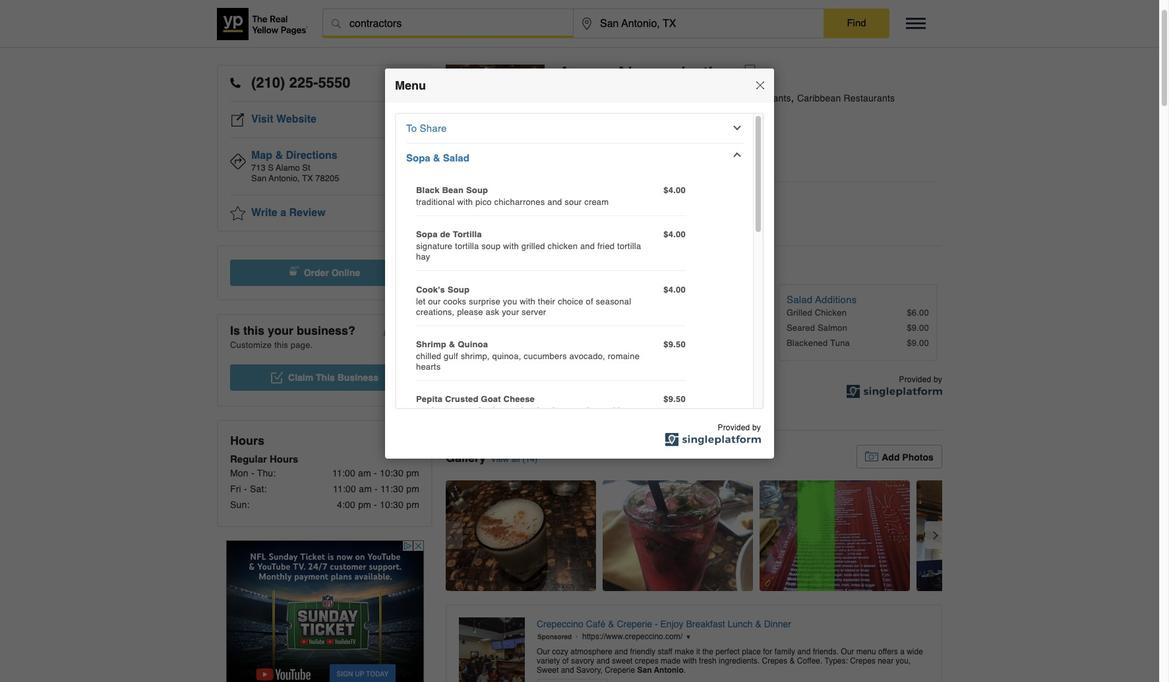 Task type: locate. For each thing, give the bounding box(es) containing it.
0 horizontal spatial de
[[440, 230, 450, 240]]

0 horizontal spatial salad
[[443, 152, 469, 163]]

&
[[275, 150, 283, 162], [433, 152, 440, 163], [647, 294, 654, 305], [449, 340, 455, 350], [551, 407, 557, 416]]

0 horizontal spatial latino
[[532, 28, 555, 38]]

1 $9.00 from the top
[[907, 323, 929, 333]]

1 horizontal spatial share
[[468, 294, 495, 305]]

0 vertical spatial (14)
[[640, 113, 656, 123]]

now
[[600, 133, 623, 144]]

1 horizontal spatial tortilla
[[617, 242, 641, 252]]

chicken
[[815, 308, 847, 318]]

sopa & salad link up sopa de tortilla
[[621, 294, 683, 305]]

tx inside breadcrumbs navigation
[[247, 28, 258, 38]]

0 horizontal spatial your
[[268, 324, 294, 338]]

latin inside latin american restaurants , brazilian restaurants , caribbean restaurants
[[578, 93, 598, 104]]

azuca nuevo latino - san antonio, tx image
[[446, 481, 596, 592], [603, 481, 753, 592], [760, 481, 910, 592]]

1 horizontal spatial provided by
[[899, 375, 942, 384]]

sopa & salad for 'sopa & salad' link to the bottom
[[621, 294, 683, 305]]

your inside cook's soup let our cooks surprise you with their choice of seasonal creations, please ask your server
[[502, 307, 519, 317]]

2 horizontal spatial menu
[[510, 386, 534, 396]]

1 horizontal spatial your
[[502, 307, 519, 317]]

1 horizontal spatial de
[[644, 323, 653, 333]]

- down 11:00 am - 11:30 pm at bottom left
[[374, 500, 377, 510]]

salmon
[[818, 323, 848, 333]]

sopa & salad for 'sopa & salad' link to the top
[[406, 152, 469, 163]]

vinaigrette
[[516, 417, 557, 427]]

with down bean
[[457, 197, 473, 207]]

write a review link
[[230, 196, 419, 231]]

tortilla up cook's soup
[[656, 323, 682, 333]]

11:30
[[381, 484, 404, 495]]

cheese
[[504, 395, 535, 405]]

1 vertical spatial this
[[274, 340, 288, 350]]

1 horizontal spatial cook's
[[621, 338, 647, 348]]

& up sopa de tortilla
[[647, 294, 654, 305]]

tortilla right fried
[[617, 242, 641, 252]]

write a review
[[251, 207, 326, 219]]

(210) 225-5550 link
[[230, 66, 419, 102]]

menu
[[395, 78, 426, 92], [446, 258, 477, 272], [510, 386, 534, 396]]

blackened tuna
[[787, 338, 850, 348]]

azuca nuevo latino inside breadcrumbs navigation
[[482, 28, 555, 38]]

soup for cook's soup let our cooks surprise you with their choice of seasonal creations, please ask your server
[[448, 285, 470, 295]]

menu down signature
[[446, 258, 477, 272]]

pm right 11:30 on the bottom
[[406, 484, 419, 495]]

- down (333) link on the right top of page
[[707, 133, 710, 144]]

cook's up our
[[416, 285, 445, 295]]

american inside latin american restaurants , brazilian restaurants , caribbean restaurants
[[601, 93, 641, 104]]

menu for 'sopa & salad' link to the bottom
[[446, 258, 477, 272]]

2 $9.00 from the top
[[907, 338, 929, 348]]

cucumbers
[[524, 352, 567, 361]]

10:30 up 11:30 on the bottom
[[380, 468, 404, 479]]

0 vertical spatial nuevo
[[506, 28, 530, 38]]

am up 11:00 am - 11:30 pm at bottom left
[[358, 468, 371, 479]]

and left sour
[[548, 197, 562, 207]]

provided by
[[899, 375, 942, 384], [718, 423, 761, 432]]

shrimp,
[[461, 352, 490, 361]]

with
[[457, 197, 473, 207], [503, 242, 519, 252], [520, 297, 536, 306]]

0 horizontal spatial and
[[548, 197, 562, 207]]

advertisement region
[[226, 541, 424, 683]]

soup
[[466, 185, 488, 195], [448, 285, 470, 295], [650, 338, 670, 348]]

st
[[302, 163, 310, 173]]

tx
[[247, 28, 258, 38], [302, 173, 313, 183]]

soup inside cook's soup let our cooks surprise you with their choice of seasonal creations, please ask your server
[[448, 285, 470, 295]]

grilled
[[787, 308, 812, 318]]

1 vertical spatial and
[[580, 242, 595, 252]]

soup for cook's soup
[[650, 338, 670, 348]]

latino inside breadcrumbs navigation
[[532, 28, 555, 38]]

seared salmon
[[787, 323, 848, 333]]

tx down st
[[302, 173, 313, 183]]

0 vertical spatial cook's
[[416, 285, 445, 295]]

0 horizontal spatial azuca
[[482, 28, 504, 38]]

your up page.
[[268, 324, 294, 338]]

this up customize
[[243, 324, 264, 338]]

sat:
[[250, 484, 267, 495]]

0 vertical spatial de
[[440, 230, 450, 240]]

1 horizontal spatial azuca
[[558, 63, 613, 86]]

to share up please
[[454, 294, 495, 305]]

0 horizontal spatial american
[[392, 28, 426, 38]]

and inside the 'black bean soup traditional with pico chicharrones and sour cream'
[[548, 197, 562, 207]]

0 vertical spatial to share link
[[406, 114, 743, 143]]

- down 11:00 am - 10:30 pm
[[375, 484, 378, 495]]

2 tortilla from the left
[[617, 242, 641, 252]]

to share link
[[406, 114, 743, 143], [454, 294, 495, 305]]

0 horizontal spatial latin american restaurants link
[[372, 28, 473, 38]]

pm right 4:00
[[358, 500, 371, 510]]

0 vertical spatial provided
[[899, 375, 931, 384]]

0 horizontal spatial tuna
[[454, 323, 474, 333]]

sopa up sopa de tortilla
[[621, 294, 644, 305]]

(210) 225-5550
[[251, 75, 350, 91]]

cook's soup let our cooks surprise you with their choice of seasonal creations, please ask your server
[[416, 285, 631, 317]]

latin american restaurants , brazilian restaurants , caribbean restaurants
[[578, 92, 895, 104]]

menu up strawberries at the left of the page
[[510, 386, 534, 396]]

sopa up signature
[[416, 230, 438, 240]]

0 horizontal spatial provided
[[718, 423, 750, 432]]

san inside map & directions 713 s alamo st san antonio, tx 78205
[[251, 173, 267, 183]]

de up signature
[[440, 230, 450, 240]]

10:30
[[713, 133, 738, 144], [380, 468, 404, 479], [380, 500, 404, 510]]

1 vertical spatial hours
[[270, 454, 298, 465]]

2 vertical spatial am
[[359, 484, 372, 495]]

0 horizontal spatial nuevo
[[506, 28, 530, 38]]

1 horizontal spatial menu
[[446, 258, 477, 272]]

(210)
[[251, 75, 285, 91]]

salad up bean
[[443, 152, 469, 163]]

hours
[[230, 434, 264, 448], [270, 454, 298, 465]]

seeds,
[[416, 417, 442, 427]]

fri
[[230, 484, 241, 495]]

1 horizontal spatial latin
[[578, 93, 598, 104]]

chicken
[[548, 242, 578, 252]]

& inside shrimp & quinoa chilled gulf shrimp, quinoa, cucumbers avocado, romaine hearts
[[449, 340, 455, 350]]

san antonio link
[[266, 28, 311, 38]]

de up cook's soup
[[644, 323, 653, 333]]

0 horizontal spatial latin
[[372, 28, 390, 38]]

american for latin american restaurants
[[392, 28, 426, 38]]

$9.50 down cook's soup
[[664, 395, 686, 405]]

1 vertical spatial nuevo
[[618, 63, 676, 86]]

view inside "link"
[[467, 386, 488, 396]]

$9.50 down sopa de tortilla
[[664, 340, 686, 350]]

american
[[392, 28, 426, 38], [601, 93, 641, 104]]

american inside breadcrumbs navigation
[[392, 28, 426, 38]]

san right tx link
[[266, 28, 281, 38]]

caribbean
[[797, 93, 841, 104]]

(14) up today:
[[640, 113, 656, 123]]

$9.50 for shrimp & quinoa chilled gulf shrimp, quinoa, cucumbers avocado, romaine hearts
[[664, 340, 686, 350]]

2 horizontal spatial azuca nuevo latino - san antonio, tx image
[[760, 481, 910, 592]]

restaurants
[[319, 28, 363, 38], [429, 28, 473, 38], [643, 93, 695, 104], [740, 93, 791, 104], [844, 93, 895, 104]]

signature
[[416, 242, 453, 252]]

san down 713
[[251, 173, 267, 183]]

share up 'black'
[[420, 122, 447, 134]]

latin american restaurants link
[[372, 28, 473, 38], [578, 93, 695, 104]]

to share link down $$
[[406, 114, 743, 143]]

1 vertical spatial am
[[358, 468, 371, 479]]

1 horizontal spatial azuca nuevo latino
[[558, 63, 735, 86]]

0 vertical spatial and
[[548, 197, 562, 207]]

0 vertical spatial azuca nuevo latino
[[482, 28, 555, 38]]

0 vertical spatial san
[[266, 28, 281, 38]]

caribbean restaurants link
[[797, 93, 895, 104]]

$9.00 for blackened tuna
[[907, 338, 929, 348]]

tortilla
[[453, 230, 482, 240], [656, 323, 682, 333]]

tortilla up soup
[[453, 230, 482, 240]]

0 vertical spatial sopa & salad
[[406, 152, 469, 163]]

1 horizontal spatial with
[[503, 242, 519, 252]]

1 vertical spatial view
[[491, 454, 509, 464]]

strawberries
[[500, 407, 549, 416]]

latin right $$
[[578, 93, 598, 104]]

cook's soup
[[621, 338, 670, 348]]

1 horizontal spatial latin american restaurants link
[[578, 93, 695, 104]]

tortilla inside sopa de tortilla signature tortilla soup with grilled chicken and fried tortilla hay
[[453, 230, 482, 240]]

is
[[230, 324, 240, 338]]

cooks
[[443, 297, 466, 306]]

713
[[251, 163, 266, 173]]

0 horizontal spatial with
[[457, 197, 473, 207]]

0 vertical spatial azuca
[[482, 28, 504, 38]]

view left all
[[491, 454, 509, 464]]

& left roasted
[[551, 407, 557, 416]]

to share link up please
[[454, 294, 495, 305]]

view
[[467, 386, 488, 396], [491, 454, 509, 464]]

& up 'black'
[[433, 152, 440, 163]]

0 vertical spatial with
[[457, 197, 473, 207]]

your down you
[[502, 307, 519, 317]]

1 tortilla from the left
[[455, 242, 479, 252]]

open
[[570, 133, 597, 144]]

is this your business? customize this page.
[[230, 324, 356, 350]]

1 vertical spatial by
[[752, 423, 761, 432]]

a
[[280, 207, 286, 219]]

0 vertical spatial to
[[406, 122, 417, 134]]

de for sopa de tortilla signature tortilla soup with grilled chicken and fried tortilla hay
[[440, 230, 450, 240]]

directions
[[286, 150, 337, 162]]

hours up regular
[[230, 434, 264, 448]]

menu down latin american restaurants
[[395, 78, 426, 92]]

latin right restaurants link
[[372, 28, 390, 38]]

0 horizontal spatial azuca nuevo latino - san antonio, tx image
[[446, 481, 596, 592]]

0 horizontal spatial by
[[752, 423, 761, 432]]

view all (14) link
[[491, 454, 538, 464]]

pm up 11:00 am - 11:30 pm at bottom left
[[406, 468, 419, 479]]

server
[[522, 307, 546, 317]]

sopa inside sopa de tortilla signature tortilla soup with grilled chicken and fried tortilla hay
[[416, 230, 438, 240]]

5550
[[318, 75, 350, 91]]

(14) right all
[[522, 454, 538, 464]]

salad up grilled at top right
[[787, 294, 813, 305]]

1 vertical spatial with
[[503, 242, 519, 252]]

0 vertical spatial soup
[[466, 185, 488, 195]]

soup up cooks
[[448, 285, 470, 295]]

tortilla left soup
[[455, 242, 479, 252]]

10:30 for 4:00 pm - 10:30 pm
[[380, 500, 404, 510]]

american for latin american restaurants , brazilian restaurants , caribbean restaurants
[[601, 93, 641, 104]]

1 vertical spatial $9.50
[[664, 340, 686, 350]]

1 horizontal spatial tx
[[302, 173, 313, 183]]

cook's for cook's soup
[[621, 338, 647, 348]]

1 vertical spatial san
[[251, 173, 267, 183]]

business
[[337, 373, 379, 383]]

2 , from the left
[[791, 92, 794, 104]]

latin inside breadcrumbs navigation
[[372, 28, 390, 38]]

, left caribbean
[[791, 92, 794, 104]]

1 vertical spatial (14)
[[522, 454, 538, 464]]

view left full
[[467, 386, 488, 396]]

with up server
[[520, 297, 536, 306]]

0 horizontal spatial share
[[420, 122, 447, 134]]

10:30 for 11:00 am - 10:30 pm
[[380, 468, 404, 479]]

sopa de tortilla
[[621, 323, 682, 333]]

0 horizontal spatial cook's
[[416, 285, 445, 295]]

cook's up romaine
[[621, 338, 647, 348]]

to up mixto
[[454, 294, 465, 305]]

menu inside "link"
[[510, 386, 534, 396]]

1 horizontal spatial sopa & salad
[[621, 294, 683, 305]]

tuna down mixto
[[454, 323, 474, 333]]

0 vertical spatial 11:00
[[662, 133, 687, 144]]

(14) inside gallery view all (14)
[[522, 454, 538, 464]]

11:00
[[662, 133, 687, 144], [332, 468, 356, 479], [333, 484, 356, 495]]

0 horizontal spatial ,
[[695, 92, 698, 104]]

and left fried
[[580, 242, 595, 252]]

seared
[[787, 323, 815, 333]]

(14)
[[640, 113, 656, 123], [522, 454, 538, 464]]

pm down (333)
[[741, 133, 755, 144]]

1 vertical spatial 10:30
[[380, 468, 404, 479]]

review
[[289, 207, 326, 219]]

0 vertical spatial view
[[467, 386, 488, 396]]

tuna
[[454, 323, 474, 333], [830, 338, 850, 348]]

their
[[538, 297, 555, 306]]

1 vertical spatial to
[[454, 294, 465, 305]]

0 vertical spatial hours
[[230, 434, 264, 448]]

mon - thu:
[[230, 468, 276, 479]]

2 vertical spatial $9.50
[[664, 395, 686, 405]]

& up alamo
[[275, 150, 283, 162]]

& up gulf
[[449, 340, 455, 350]]

1 vertical spatial to share link
[[454, 294, 495, 305]]

tortilla for sopa de tortilla signature tortilla soup with grilled chicken and fried tortilla hay
[[453, 230, 482, 240]]

s
[[268, 163, 274, 173]]

1 vertical spatial soup
[[448, 285, 470, 295]]

0 horizontal spatial (14)
[[522, 454, 538, 464]]

1 horizontal spatial tuna
[[830, 338, 850, 348]]

cook's inside cook's soup let our cooks surprise you with their choice of seasonal creations, please ask your server
[[416, 285, 445, 295]]

225-
[[289, 75, 318, 91]]

tuna down salmon
[[830, 338, 850, 348]]

0 horizontal spatial view
[[467, 386, 488, 396]]

tx right the home 'link'
[[247, 28, 258, 38]]

pepita crusted goat cheese garden greens, fresh strawberries & roasted pumpkin seeds, strawberry-honey vinaigrette
[[416, 395, 625, 427]]

azuca
[[482, 28, 504, 38], [558, 63, 613, 86]]

soup down sopa de tortilla
[[650, 338, 670, 348]]

, left brazilian
[[695, 92, 698, 104]]

view full menu link
[[446, 379, 545, 404]]

10:30 down 11:30 on the bottom
[[380, 500, 404, 510]]

1 vertical spatial provided
[[718, 423, 750, 432]]

& inside pepita crusted goat cheese garden greens, fresh strawberries & roasted pumpkin seeds, strawberry-honey vinaigrette
[[551, 407, 557, 416]]

2 vertical spatial soup
[[650, 338, 670, 348]]

soup up pico
[[466, 185, 488, 195]]

latin for latin american restaurants
[[372, 28, 390, 38]]

0 vertical spatial sopa & salad link
[[406, 143, 743, 172]]

to up 'black'
[[406, 122, 417, 134]]

to share up 'black'
[[406, 122, 447, 134]]

sopa & salad up sopa de tortilla
[[621, 294, 683, 305]]

2 horizontal spatial with
[[520, 297, 536, 306]]

online
[[332, 268, 360, 278]]

0 horizontal spatial to share
[[406, 122, 447, 134]]

with inside the 'black bean soup traditional with pico chicharrones and sour cream'
[[457, 197, 473, 207]]

0 vertical spatial $9.00
[[907, 323, 929, 333]]

1 horizontal spatial this
[[274, 340, 288, 350]]

0 horizontal spatial sopa & salad
[[406, 152, 469, 163]]

0 vertical spatial share
[[420, 122, 447, 134]]

website
[[276, 113, 317, 125]]

1 horizontal spatial (14)
[[640, 113, 656, 123]]

- up 11:00 am - 11:30 pm at bottom left
[[374, 468, 377, 479]]

am down 11:00 am - 10:30 pm
[[359, 484, 372, 495]]

pm down 11:00 am - 11:30 pm at bottom left
[[406, 500, 419, 510]]

sopa & salad link up sour
[[406, 143, 743, 172]]

$9.50 for pepita crusted goat cheese garden greens, fresh strawberries & roasted pumpkin seeds, strawberry-honey vinaigrette
[[664, 395, 686, 405]]

am down (333) link on the right top of page
[[690, 133, 704, 144]]

0 vertical spatial menu
[[395, 78, 426, 92]]

bean
[[442, 185, 464, 195]]

$9.50 down of
[[575, 323, 597, 333]]

salad up sopa de tortilla
[[657, 294, 683, 305]]

amenities:
[[446, 192, 490, 202]]

hours up thu:
[[270, 454, 298, 465]]

2 vertical spatial 10:30
[[380, 500, 404, 510]]

sopa & salad up 'black'
[[406, 152, 469, 163]]

1 vertical spatial tx
[[302, 173, 313, 183]]

ask
[[486, 307, 499, 317]]

creations,
[[416, 307, 455, 317]]

de inside sopa de tortilla signature tortilla soup with grilled chicken and fried tortilla hay
[[440, 230, 450, 240]]

with right soup
[[503, 242, 519, 252]]

with inside sopa de tortilla signature tortilla soup with grilled chicken and fried tortilla hay
[[503, 242, 519, 252]]

share for the topmost "to share" link
[[420, 122, 447, 134]]

1 vertical spatial azuca
[[558, 63, 613, 86]]

0 vertical spatial by
[[934, 375, 942, 384]]

0 vertical spatial tx
[[247, 28, 258, 38]]

1 horizontal spatial ,
[[791, 92, 794, 104]]

0 horizontal spatial azuca nuevo latino
[[482, 28, 555, 38]]

additions
[[815, 294, 857, 305]]

this left page.
[[274, 340, 288, 350]]

de
[[440, 230, 450, 240], [644, 323, 653, 333]]

(14) link
[[558, 111, 661, 126]]

0 horizontal spatial menu
[[395, 78, 426, 92]]

10:30 down (333) link on the right top of page
[[713, 133, 738, 144]]

am for 11:00 am - 10:30 pm
[[358, 468, 371, 479]]

0 vertical spatial your
[[502, 307, 519, 317]]

1 vertical spatial provided by
[[718, 423, 761, 432]]

1 vertical spatial $9.00
[[907, 338, 929, 348]]

azuca nuevo latino
[[482, 28, 555, 38], [558, 63, 735, 86]]

share up "ask"
[[468, 294, 495, 305]]



Task type: describe. For each thing, give the bounding box(es) containing it.
regular hours
[[230, 454, 298, 465]]

san inside breadcrumbs navigation
[[266, 28, 281, 38]]

pm for 11:00 am - 10:30 pm
[[406, 468, 419, 479]]

sopa up cook's soup
[[621, 323, 641, 333]]

order online
[[304, 268, 360, 278]]

order
[[304, 268, 329, 278]]

sour
[[565, 197, 582, 207]]

1 vertical spatial tuna
[[830, 338, 850, 348]]

0 vertical spatial am
[[690, 133, 704, 144]]

78205
[[315, 173, 339, 183]]

grilled
[[521, 242, 545, 252]]

0 vertical spatial this
[[243, 324, 264, 338]]

1 horizontal spatial hours
[[270, 454, 298, 465]]

please
[[457, 307, 483, 317]]

your inside the is this your business? customize this page.
[[268, 324, 294, 338]]

soup inside the 'black bean soup traditional with pico chicharrones and sour cream'
[[466, 185, 488, 195]]

Find a business text field
[[323, 9, 573, 38]]

greens,
[[446, 407, 476, 416]]

seasonal
[[596, 297, 631, 306]]

chilled
[[416, 352, 441, 361]]

0 vertical spatial tuna
[[454, 323, 474, 333]]

romaine
[[608, 352, 640, 361]]

1 horizontal spatial nuevo
[[618, 63, 676, 86]]

1 vertical spatial latino
[[681, 63, 735, 86]]

open now today: 11:00 am - 10:30 pm
[[570, 133, 755, 144]]

1 horizontal spatial to
[[454, 294, 465, 305]]

de for sopa de tortilla
[[644, 323, 653, 333]]

quinoa
[[458, 340, 488, 350]]

$$
[[558, 93, 568, 104]]

brazilian restaurants link
[[701, 93, 791, 104]]

0 vertical spatial 10:30
[[713, 133, 738, 144]]

mixto
[[454, 308, 476, 318]]

$6.00
[[907, 308, 929, 318]]

- right fri
[[244, 484, 247, 495]]

sopa up 'black'
[[406, 152, 430, 163]]

san antonio
[[266, 28, 311, 38]]

page.
[[291, 340, 313, 350]]

1 vertical spatial latin american restaurants link
[[578, 93, 695, 104]]

quinoa,
[[492, 352, 521, 361]]

0 vertical spatial $9.50
[[575, 323, 597, 333]]

write
[[251, 207, 277, 219]]

11:00 for 11:00 am - 10:30 pm
[[332, 468, 356, 479]]

1 horizontal spatial salad
[[657, 294, 683, 305]]

cream
[[584, 197, 609, 207]]

of
[[586, 297, 593, 306]]

0 horizontal spatial provided by
[[718, 423, 761, 432]]

sun:
[[230, 500, 250, 510]]

crusted
[[445, 395, 479, 405]]

claim
[[288, 373, 313, 383]]

pm for 11:00 am - 11:30 pm
[[406, 484, 419, 495]]

let
[[416, 297, 426, 306]]

& inside map & directions 713 s alamo st san antonio, tx 78205
[[275, 150, 283, 162]]

shrimp
[[416, 340, 446, 350]]

(333) link
[[665, 111, 767, 127]]

$9.00 for seared salmon
[[907, 323, 929, 333]]

tuna aguachile
[[454, 323, 515, 333]]

antonio,
[[269, 173, 300, 183]]

nuevo inside breadcrumbs navigation
[[506, 28, 530, 38]]

add photos
[[882, 452, 934, 463]]

0 vertical spatial provided by
[[899, 375, 942, 384]]

and inside sopa de tortilla signature tortilla soup with grilled chicken and fried tortilla hay
[[580, 242, 595, 252]]

gallery
[[446, 451, 486, 465]]

mon
[[230, 468, 249, 479]]

pepita
[[416, 395, 443, 405]]

grilled chicken
[[787, 308, 847, 318]]

add
[[882, 452, 900, 463]]

tx inside map & directions 713 s alamo st san antonio, tx 78205
[[302, 173, 313, 183]]

11:00 am - 10:30 pm
[[332, 468, 419, 479]]

1 vertical spatial sopa & salad link
[[621, 294, 683, 305]]

today:
[[629, 133, 659, 144]]

alamo
[[276, 163, 300, 173]]

this
[[316, 373, 335, 383]]

0 vertical spatial to share
[[406, 122, 447, 134]]

business?
[[297, 324, 356, 338]]

1 vertical spatial azuca nuevo latino
[[558, 63, 735, 86]]

cook's for cook's soup let our cooks surprise you with their choice of seasonal creations, please ask your server
[[416, 285, 445, 295]]

Where? text field
[[574, 9, 824, 38]]

avocado,
[[569, 352, 605, 361]]

strawberry-
[[445, 417, 489, 427]]

azuca inside breadcrumbs navigation
[[482, 28, 504, 38]]

view full menu
[[467, 386, 534, 396]]

share for "to share" link to the bottom
[[468, 294, 495, 305]]

home
[[217, 28, 239, 38]]

1 , from the left
[[695, 92, 698, 104]]

2 horizontal spatial salad
[[787, 294, 813, 305]]

11:00 am - 11:30 pm
[[333, 484, 419, 495]]

breadcrumbs navigation
[[217, 28, 942, 38]]

garden
[[416, 407, 444, 416]]

map
[[251, 150, 272, 162]]

sopa de tortilla signature tortilla soup with grilled chicken and fried tortilla hay
[[416, 230, 641, 262]]

pm for 4:00 pm - 10:30 pm
[[406, 500, 419, 510]]

latin for latin american restaurants , brazilian restaurants , caribbean restaurants
[[578, 93, 598, 104]]

find
[[847, 17, 866, 28]]

regular
[[230, 454, 267, 465]]

soup
[[482, 242, 501, 252]]

claim this business
[[288, 373, 379, 383]]

chicharrones
[[494, 197, 545, 207]]

salad additions link
[[787, 294, 857, 305]]

visit website
[[251, 113, 317, 125]]

am for 11:00 am - 11:30 pm
[[359, 484, 372, 495]]

4:00 pm - 10:30 pm
[[337, 500, 419, 510]]

our
[[428, 297, 441, 306]]

visit
[[251, 113, 273, 125]]

fresh
[[478, 407, 498, 416]]

restaurants link
[[319, 28, 363, 38]]

1 azuca nuevo latino - san antonio, tx image from the left
[[446, 481, 596, 592]]

0 horizontal spatial hours
[[230, 434, 264, 448]]

honey
[[489, 417, 513, 427]]

1 horizontal spatial provided
[[899, 375, 931, 384]]

the real yellow pages logo image
[[217, 8, 309, 40]]

black
[[416, 185, 440, 195]]

view inside gallery view all (14)
[[491, 454, 509, 464]]

gulf
[[444, 352, 458, 361]]

with inside cook's soup let our cooks surprise you with their choice of seasonal creations, please ask your server
[[520, 297, 536, 306]]

latin american restaurants
[[372, 28, 473, 38]]

1 horizontal spatial by
[[934, 375, 942, 384]]

11:00 for 11:00 am - 11:30 pm
[[333, 484, 356, 495]]

close image
[[756, 79, 764, 91]]

black bean soup traditional with pico chicharrones and sour cream
[[416, 185, 609, 207]]

traditional
[[416, 197, 455, 207]]

photos
[[902, 452, 934, 463]]

shrimp & quinoa chilled gulf shrimp, quinoa, cucumbers avocado, romaine hearts
[[416, 340, 640, 372]]

(333)
[[746, 113, 767, 123]]

surprise
[[469, 297, 501, 306]]

menu for 'sopa & salad' link to the top
[[395, 78, 426, 92]]

3 azuca nuevo latino - san antonio, tx image from the left
[[760, 481, 910, 592]]

order online link
[[230, 260, 419, 286]]

salad additions
[[787, 294, 857, 305]]

tortilla for sopa de tortilla
[[656, 323, 682, 333]]

2 azuca nuevo latino - san antonio, tx image from the left
[[603, 481, 753, 592]]

1 horizontal spatial to share
[[454, 294, 495, 305]]

antonio
[[283, 28, 311, 38]]

- right mon
[[251, 468, 254, 479]]

choice
[[558, 297, 584, 306]]



Task type: vqa. For each thing, say whether or not it's contained in the screenshot.
the bottom Bobs
no



